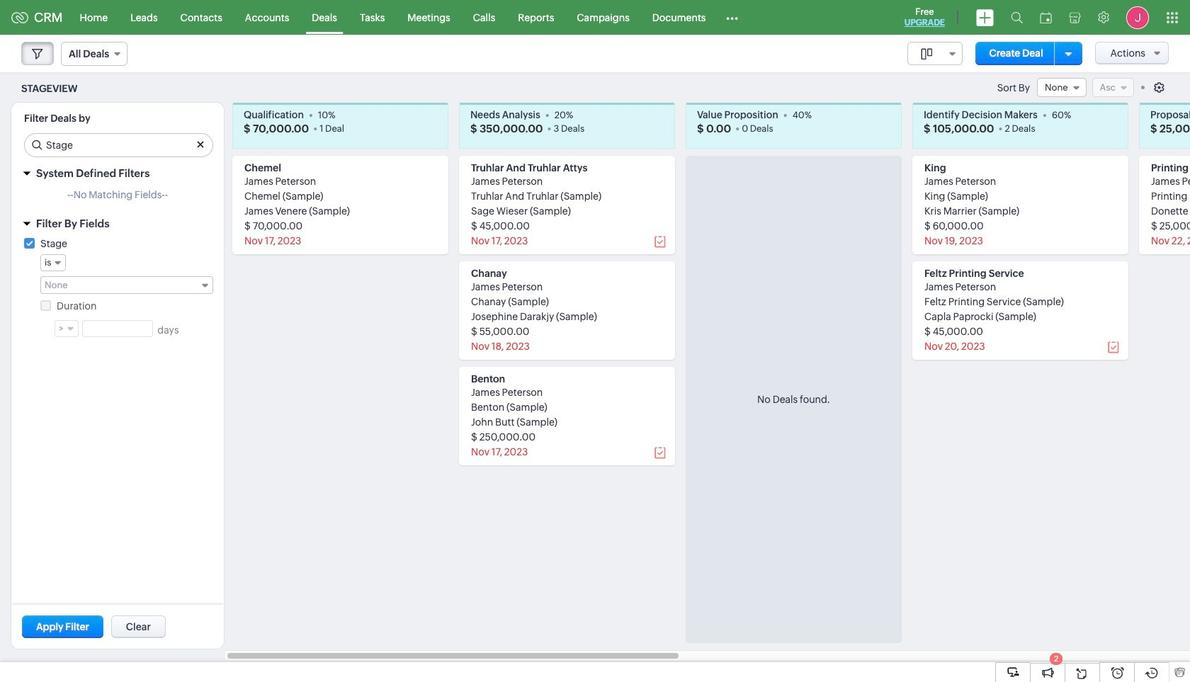 Task type: locate. For each thing, give the bounding box(es) containing it.
None text field
[[45, 280, 195, 291]]

region
[[11, 186, 224, 211]]

Search text field
[[25, 134, 213, 157]]

none field the size
[[908, 42, 963, 65]]

None field
[[61, 42, 128, 66], [908, 42, 963, 65], [1037, 78, 1087, 97], [40, 254, 66, 271], [40, 276, 213, 294], [61, 42, 128, 66], [1037, 78, 1087, 97], [40, 254, 66, 271]]

logo image
[[11, 12, 28, 23]]

profile element
[[1118, 0, 1158, 34]]

none field none
[[40, 276, 213, 294]]



Task type: describe. For each thing, give the bounding box(es) containing it.
search element
[[1003, 0, 1032, 35]]

create menu element
[[968, 0, 1003, 34]]

search image
[[1011, 11, 1023, 23]]

Other Modules field
[[717, 6, 748, 29]]

calendar image
[[1040, 12, 1052, 23]]

size image
[[921, 47, 932, 60]]

create menu image
[[976, 9, 994, 26]]

profile image
[[1127, 6, 1149, 29]]



Task type: vqa. For each thing, say whether or not it's contained in the screenshot.
create menu element
yes



